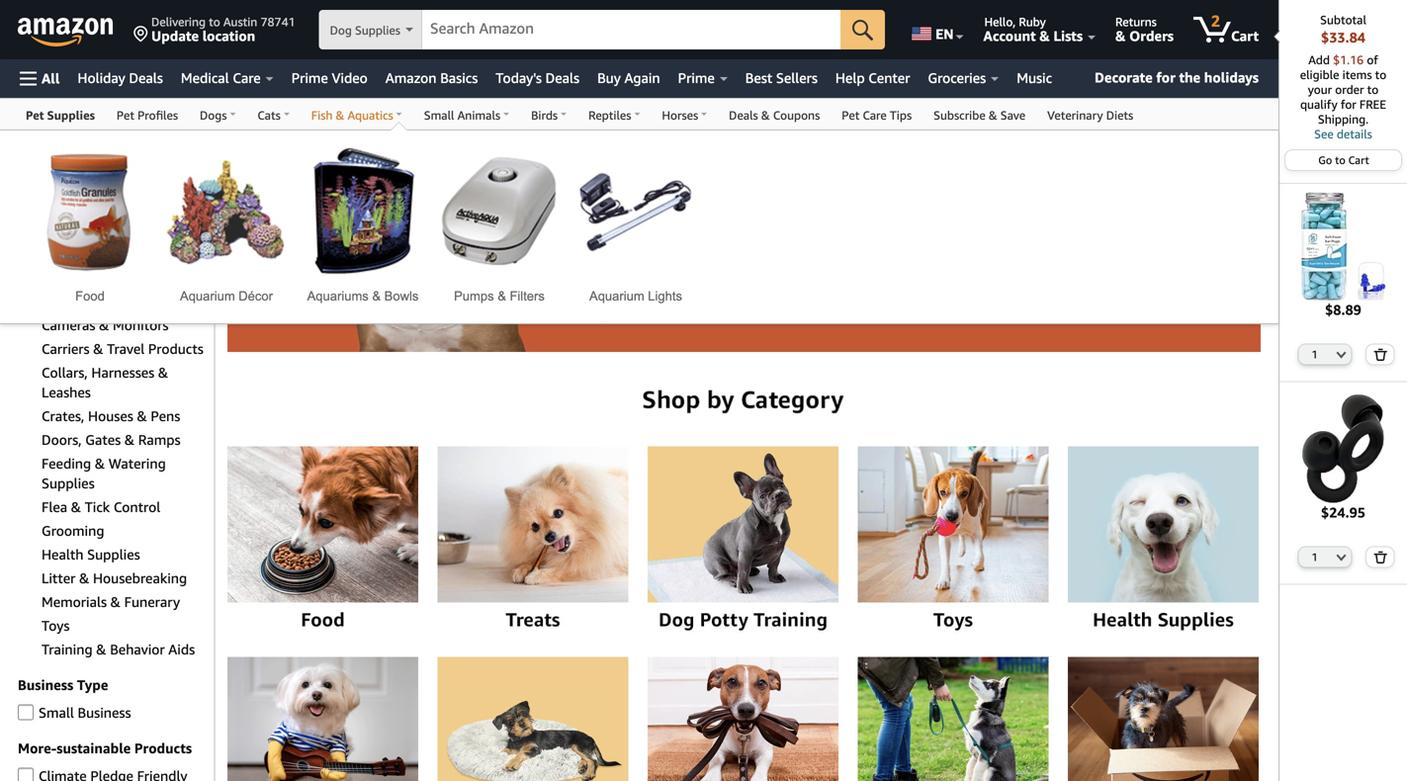 Task type: locate. For each thing, give the bounding box(es) containing it.
deals up birds link
[[546, 70, 580, 86]]

& left pens
[[137, 408, 147, 424]]

items
[[1343, 68, 1372, 82]]

pet supplies link down department
[[18, 175, 105, 191]]

reptiles link
[[578, 99, 651, 130]]

2 aquarium from the left
[[590, 289, 645, 304]]

prime for prime
[[678, 70, 715, 86]]

1 left dropdown icon
[[1312, 348, 1318, 361]]

orders
[[1130, 28, 1174, 44]]

decorate for the holidays link
[[1087, 65, 1267, 91]]

for down order at the right
[[1341, 97, 1357, 111]]

pet
[[26, 108, 44, 122], [117, 108, 134, 122], [842, 108, 860, 122], [27, 175, 48, 191]]

filters
[[510, 289, 545, 304]]

1 checkbox image from the top
[[18, 705, 34, 721]]

0 horizontal spatial food
[[42, 222, 73, 238]]

& left bowls on the top of the page
[[372, 289, 381, 304]]

checkbox image for more-sustainable products
[[18, 768, 34, 781]]

help
[[836, 70, 865, 86]]

aquarium lights link
[[573, 144, 699, 323]]

to left the austin
[[209, 15, 220, 29]]

dogs for dogs
[[200, 108, 227, 122]]

1 horizontal spatial for
[[1341, 97, 1357, 111]]

medical care
[[181, 70, 261, 86]]

1 horizontal spatial aquarium
[[590, 289, 645, 304]]

1 horizontal spatial small
[[424, 108, 454, 122]]

aquariums & bowls link
[[300, 144, 426, 323]]

care left tips
[[863, 108, 887, 122]]

austin
[[223, 15, 258, 29]]

0 vertical spatial products
[[148, 341, 204, 357]]

dog
[[330, 23, 352, 37]]

dogs up treats link
[[30, 198, 62, 215]]

1 vertical spatial dogs
[[30, 198, 62, 215]]

pet supplies link
[[15, 99, 106, 130], [18, 175, 105, 191]]

sellers
[[776, 70, 818, 86]]

0 vertical spatial checkbox image
[[18, 705, 34, 721]]

fish lights image
[[573, 144, 699, 279]]

delete image
[[1374, 551, 1388, 564]]

aquarium left décor
[[180, 289, 235, 304]]

delete image
[[1374, 348, 1388, 361]]

0 vertical spatial for
[[1157, 69, 1176, 86]]

1 vertical spatial 1
[[1312, 551, 1318, 564]]

& left filters
[[498, 289, 506, 304]]

litter
[[42, 570, 76, 587]]

order
[[1336, 83, 1365, 96]]

holiday deals link
[[69, 64, 172, 92]]

cameras & monitors link
[[42, 317, 169, 333]]

products down monitors
[[148, 341, 204, 357]]

pet inside 'link'
[[26, 108, 44, 122]]

deals down best
[[729, 108, 758, 122]]

supplies down department
[[52, 175, 105, 191]]

1 horizontal spatial business
[[78, 705, 131, 721]]

health supplies link
[[42, 546, 140, 563]]

harnesses
[[91, 364, 155, 381]]

to down of
[[1376, 68, 1387, 82]]

aids
[[168, 641, 195, 658]]

buy
[[598, 70, 621, 86]]

0 vertical spatial business
[[18, 677, 73, 693]]

for
[[1157, 69, 1176, 86], [1341, 97, 1357, 111]]

flea & tick control link
[[42, 499, 160, 515]]

checkbox image for business type
[[18, 705, 34, 721]]

deals for holiday deals
[[129, 70, 163, 86]]

save
[[1001, 108, 1026, 122]]

fish aquariums image
[[300, 144, 426, 279]]

to up free
[[1368, 83, 1379, 96]]

0 vertical spatial food
[[42, 222, 73, 238]]

shop by category image
[[228, 372, 1261, 427]]

more-sustainable products
[[18, 740, 192, 757]]

small down business type
[[39, 705, 74, 721]]

food inside dogs food treats apparel & accessories beds & furniture cameras & monitors carriers & travel products collars, harnesses & leashes crates, houses & pens doors, gates & ramps feeding & watering supplies flea & tick control grooming health supplies litter & housebreaking memorials & funerary toys training & behavior aids
[[42, 222, 73, 238]]

dogs inside navigation navigation
[[200, 108, 227, 122]]

1 vertical spatial business
[[78, 705, 131, 721]]

go to cart link
[[1286, 150, 1401, 170]]

lysian ultra soft foam earplugs sleep, 38db snr 31db nrr sound blocking noise cancelling ear plugs for sleeping, travel, shooting and working -60 pairs pack (lake blue) image
[[1290, 192, 1398, 300]]

0 vertical spatial dogs
[[200, 108, 227, 122]]

& down 'cameras & monitors' link
[[93, 341, 103, 357]]

pens
[[151, 408, 180, 424]]

& down health supplies link
[[79, 570, 89, 587]]

prime up horses link
[[678, 70, 715, 86]]

delivering to austin 78741 update location
[[151, 15, 295, 44]]

prime for prime video
[[292, 70, 328, 86]]

music
[[1017, 70, 1053, 86]]

pet supplies link down all
[[15, 99, 106, 130]]

all button
[[11, 59, 69, 98]]

add
[[1309, 53, 1330, 67]]

eligible
[[1300, 68, 1340, 82]]

1 prime from the left
[[292, 70, 328, 86]]

pet care tips
[[842, 108, 912, 122]]

of eligible items to your order to qualify for free shipping.
[[1300, 53, 1387, 126]]

crates, houses & pens link
[[42, 408, 180, 424]]

beds
[[42, 293, 72, 310]]

returns & orders
[[1116, 15, 1174, 44]]

animals
[[458, 108, 501, 122]]

& right training
[[96, 641, 106, 658]]

horses
[[662, 108, 698, 122]]

0 horizontal spatial dogs
[[30, 198, 62, 215]]

prime inside 'link'
[[678, 70, 715, 86]]

for left the
[[1157, 69, 1176, 86]]

small for small animals
[[424, 108, 454, 122]]

hello, ruby
[[985, 15, 1046, 29]]

2 1 from the top
[[1312, 551, 1318, 564]]

1 vertical spatial food
[[75, 289, 105, 304]]

0 horizontal spatial small
[[39, 705, 74, 721]]

care right the medical
[[233, 70, 261, 86]]

dropdown image
[[1337, 553, 1347, 561]]

dogs link
[[189, 99, 247, 130]]

free
[[1360, 97, 1387, 111]]

0 horizontal spatial care
[[233, 70, 261, 86]]

cart right 2
[[1231, 28, 1259, 44]]

dogs down 'medical care' at the top
[[200, 108, 227, 122]]

0 vertical spatial care
[[233, 70, 261, 86]]

the
[[1179, 69, 1201, 86]]

0 vertical spatial pet supplies
[[26, 108, 95, 122]]

pet left profiles
[[117, 108, 134, 122]]

1 aquarium from the left
[[180, 289, 235, 304]]

pet supplies down all
[[26, 108, 95, 122]]

checkbox image
[[18, 705, 34, 721], [18, 768, 34, 781]]

products
[[148, 341, 204, 357], [134, 740, 192, 757]]

deals inside "link"
[[546, 70, 580, 86]]

1 horizontal spatial dogs
[[200, 108, 227, 122]]

1 horizontal spatial deals
[[546, 70, 580, 86]]

account
[[984, 28, 1036, 44]]

1 vertical spatial cart
[[1349, 154, 1370, 167]]

aquarium left lights
[[590, 289, 645, 304]]

pet care tips link
[[831, 99, 923, 130]]

$8.89
[[1326, 302, 1362, 318]]

&
[[1040, 28, 1050, 44], [1116, 28, 1126, 44], [336, 108, 345, 122], [762, 108, 770, 122], [989, 108, 998, 122], [94, 270, 104, 286], [372, 289, 381, 304], [498, 289, 506, 304], [75, 293, 85, 310], [99, 317, 109, 333], [93, 341, 103, 357], [158, 364, 168, 381], [137, 408, 147, 424], [124, 432, 135, 448], [95, 455, 105, 472], [71, 499, 81, 515], [79, 570, 89, 587], [110, 594, 121, 610], [96, 641, 106, 658]]

1 for $24.95
[[1312, 551, 1318, 564]]

products right sustainable
[[134, 740, 192, 757]]

bowls
[[384, 289, 419, 304]]

business type
[[18, 677, 108, 693]]

grooming
[[42, 523, 104, 539]]

0 horizontal spatial business
[[18, 677, 73, 693]]

funerary
[[124, 594, 180, 610]]

1 vertical spatial products
[[134, 740, 192, 757]]

2
[[1211, 11, 1221, 30]]

video
[[332, 70, 368, 86]]

1 horizontal spatial food
[[75, 289, 105, 304]]

business up "small business" 'link'
[[18, 677, 73, 693]]

amazon image
[[18, 18, 114, 47]]

medical care link
[[172, 64, 283, 92]]

0 horizontal spatial deals
[[129, 70, 163, 86]]

supplies inside search field
[[355, 23, 401, 37]]

& right harnesses
[[158, 364, 168, 381]]

checkbox image inside "small business" 'link'
[[18, 705, 34, 721]]

small down amazon basics 'link'
[[424, 108, 454, 122]]

holidays
[[1205, 69, 1259, 86]]

checkbox image up more- at the left of the page
[[18, 705, 34, 721]]

department
[[18, 147, 97, 163]]

small inside navigation navigation
[[424, 108, 454, 122]]

cats
[[258, 108, 281, 122]]

treats
[[42, 246, 80, 262]]

1 vertical spatial checkbox image
[[18, 768, 34, 781]]

supplies up litter & housebreaking link at the left
[[87, 546, 140, 563]]

carriers
[[42, 341, 90, 357]]

ramps
[[138, 432, 181, 448]]

business down type
[[78, 705, 131, 721]]

fish food image
[[27, 144, 153, 279]]

1 vertical spatial pet supplies link
[[18, 175, 105, 191]]

prime up fish
[[292, 70, 328, 86]]

None submit
[[841, 10, 885, 49], [1367, 345, 1394, 365], [1367, 547, 1394, 567], [841, 10, 885, 49], [1367, 345, 1394, 365], [1367, 547, 1394, 567]]

1 vertical spatial small
[[39, 705, 74, 721]]

apparel & accessories link
[[42, 270, 178, 286]]

0 vertical spatial small
[[424, 108, 454, 122]]

accessories
[[108, 270, 178, 286]]

supplies right dog
[[355, 23, 401, 37]]

1 horizontal spatial prime
[[678, 70, 715, 86]]

aquatics
[[348, 108, 393, 122]]

care for pet
[[863, 108, 887, 122]]

supplies
[[355, 23, 401, 37], [47, 108, 95, 122], [52, 175, 105, 191], [42, 475, 95, 492], [87, 546, 140, 563]]

& down the beds & furniture link
[[99, 317, 109, 333]]

deals for today's deals
[[546, 70, 580, 86]]

care
[[233, 70, 261, 86], [863, 108, 887, 122]]

& right beds
[[75, 293, 85, 310]]

1 1 from the top
[[1312, 348, 1318, 361]]

0 horizontal spatial aquarium
[[180, 289, 235, 304]]

doors,
[[42, 432, 82, 448]]

1 vertical spatial for
[[1341, 97, 1357, 111]]

0 vertical spatial pet supplies link
[[15, 99, 106, 130]]

1 vertical spatial care
[[863, 108, 887, 122]]

food up treats
[[42, 222, 73, 238]]

pet down help
[[842, 108, 860, 122]]

& left save
[[989, 108, 998, 122]]

training
[[42, 641, 93, 658]]

1 horizontal spatial care
[[863, 108, 887, 122]]

cart down details
[[1349, 154, 1370, 167]]

pet down all button
[[26, 108, 44, 122]]

pet for pet profiles link
[[117, 108, 134, 122]]

0 vertical spatial cart
[[1231, 28, 1259, 44]]

apparel
[[42, 270, 90, 286]]

2 horizontal spatial deals
[[729, 108, 758, 122]]

1 left dropdown image
[[1312, 551, 1318, 564]]

food down apparel & accessories link
[[75, 289, 105, 304]]

today's deals
[[496, 70, 580, 86]]

& up the beds & furniture link
[[94, 270, 104, 286]]

pumps & filters link
[[436, 144, 563, 323]]

& left lists
[[1040, 28, 1050, 44]]

pet supplies inside navigation navigation
[[26, 108, 95, 122]]

subtotal
[[1321, 13, 1367, 27]]

dogs inside dogs food treats apparel & accessories beds & furniture cameras & monitors carriers & travel products collars, harnesses & leashes crates, houses & pens doors, gates & ramps feeding & watering supplies flea & tick control grooming health supplies litter & housebreaking memorials & funerary toys training & behavior aids
[[30, 198, 62, 215]]

more-
[[18, 740, 57, 757]]

business
[[18, 677, 73, 693], [78, 705, 131, 721]]

aquarium inside "link"
[[590, 289, 645, 304]]

deals & coupons
[[729, 108, 820, 122]]

pet profiles link
[[106, 99, 189, 130]]

2 prime from the left
[[678, 70, 715, 86]]

of
[[1367, 53, 1379, 67]]

pet supplies down department
[[27, 175, 105, 191]]

0 vertical spatial 1
[[1312, 348, 1318, 361]]

Dog Supplies search field
[[319, 10, 885, 51]]

deals up pet profiles link
[[129, 70, 163, 86]]

& left orders on the top
[[1116, 28, 1126, 44]]

care for medical
[[233, 70, 261, 86]]

0 horizontal spatial cart
[[1231, 28, 1259, 44]]

décor
[[239, 289, 273, 304]]

small animals link
[[413, 99, 520, 130]]

checkbox image down more- at the left of the page
[[18, 768, 34, 781]]

0 horizontal spatial prime
[[292, 70, 328, 86]]

small inside 'link'
[[39, 705, 74, 721]]

2 checkbox image from the top
[[18, 768, 34, 781]]



Task type: vqa. For each thing, say whether or not it's contained in the screenshot.
"Search" icon
no



Task type: describe. For each thing, give the bounding box(es) containing it.
holiday deals
[[78, 70, 163, 86]]

dogs for dogs food treats apparel & accessories beds & furniture cameras & monitors carriers & travel products collars, harnesses & leashes crates, houses & pens doors, gates & ramps feeding & watering supplies flea & tick control grooming health supplies litter & housebreaking memorials & funerary toys training & behavior aids
[[30, 198, 62, 215]]

decorate for the holidays
[[1095, 69, 1259, 86]]

to right go
[[1335, 154, 1346, 167]]

pet for pet supplies 'link' corresponding to dogs
[[26, 108, 44, 122]]

0 horizontal spatial for
[[1157, 69, 1176, 86]]

1 vertical spatial pet supplies
[[27, 175, 105, 191]]

to inside delivering to austin 78741 update location
[[209, 15, 220, 29]]

1 for $8.89
[[1312, 348, 1318, 361]]

collars image
[[648, 658, 839, 781]]

flea
[[42, 499, 67, 515]]

fish
[[311, 108, 333, 122]]

location
[[202, 28, 255, 44]]

reptiles
[[589, 108, 631, 122]]

food inside navigation navigation
[[75, 289, 105, 304]]

dog store image
[[228, 145, 1261, 352]]

all
[[42, 70, 60, 87]]

beds & furniture link
[[42, 293, 147, 310]]

pet profiles
[[117, 108, 178, 122]]

pumps & filters
[[454, 289, 545, 304]]

fish décor image
[[163, 144, 290, 279]]

business inside 'link'
[[78, 705, 131, 721]]

travel
[[107, 341, 145, 357]]

shipping.
[[1318, 112, 1369, 126]]

your
[[1308, 83, 1332, 96]]

beds & furniture image
[[438, 658, 629, 781]]

update
[[151, 28, 199, 44]]

new pet guide image
[[1068, 658, 1259, 781]]

medical
[[181, 70, 229, 86]]

details
[[1337, 127, 1373, 141]]

hello,
[[985, 15, 1016, 29]]

toys image
[[858, 447, 1049, 638]]

dog supplies
[[330, 23, 401, 37]]

gates
[[85, 432, 121, 448]]

prime video
[[292, 70, 368, 86]]

loop quiet ear plugs for noise reduction &ndash; super soft, reusable hearing protection in flexible silicone for sleep, noise sensitivity - 8 ear tips in xs/s/m/l &ndash; 26db &amp; nrr 14 noise cancelling &ndash; black image
[[1290, 394, 1398, 503]]

& up watering
[[124, 432, 135, 448]]

health
[[42, 546, 84, 563]]

subscribe
[[934, 108, 986, 122]]

cats link
[[247, 99, 300, 130]]

1 horizontal spatial cart
[[1349, 154, 1370, 167]]

fish pumps image
[[436, 144, 563, 279]]

birds
[[531, 108, 558, 122]]

pet supplies link for food
[[18, 175, 105, 191]]

dropdown image
[[1337, 351, 1347, 359]]

health supplies image
[[1068, 447, 1259, 638]]

best sellers
[[746, 70, 818, 86]]

diets
[[1107, 108, 1134, 122]]

fish & aquatics
[[311, 108, 393, 122]]

navigation navigation
[[0, 0, 1408, 781]]

pet for pet care tips link
[[842, 108, 860, 122]]

aquariums
[[307, 289, 369, 304]]

buy again
[[598, 70, 660, 86]]

aquarium for aquarium décor
[[180, 289, 235, 304]]

litter & housebreaking link
[[42, 570, 187, 587]]

small for small business
[[39, 705, 74, 721]]

delivering
[[151, 15, 206, 29]]

veterinary diets
[[1048, 108, 1134, 122]]

decorate
[[1095, 69, 1153, 86]]

grooming link
[[42, 523, 104, 539]]

memorials
[[42, 594, 107, 610]]

apparel image
[[228, 658, 418, 781]]

aquarium for aquarium lights
[[590, 289, 645, 304]]

center
[[869, 70, 910, 86]]

tips
[[890, 108, 912, 122]]

today's deals link
[[487, 64, 589, 92]]

training & behavior image
[[858, 658, 1049, 781]]

returns
[[1116, 15, 1157, 29]]

music link
[[1008, 64, 1061, 92]]

toys
[[42, 618, 70, 634]]

& right fish
[[336, 108, 345, 122]]

coupons
[[773, 108, 820, 122]]

$33.84
[[1321, 29, 1366, 46]]

pet supplies link for dogs
[[15, 99, 106, 130]]

aquarium décor
[[180, 289, 273, 304]]

dogs food treats apparel & accessories beds & furniture cameras & monitors carriers & travel products collars, harnesses & leashes crates, houses & pens doors, gates & ramps feeding & watering supplies flea & tick control grooming health supplies litter & housebreaking memorials & funerary toys training & behavior aids
[[30, 198, 204, 658]]

& down gates
[[95, 455, 105, 472]]

amazon basics link
[[377, 64, 487, 92]]

see details
[[1315, 127, 1373, 141]]

treats image
[[438, 447, 629, 638]]

en link
[[900, 5, 973, 54]]

feeding & watering supplies link
[[42, 455, 166, 492]]

cleanup & waste image
[[648, 447, 839, 638]]

small business
[[39, 705, 131, 721]]

prime link
[[669, 64, 737, 92]]

collars, harnesses & leashes link
[[42, 364, 168, 401]]

pet down department
[[27, 175, 48, 191]]

housebreaking
[[93, 570, 187, 587]]

see details link
[[1290, 127, 1398, 141]]

qualify
[[1301, 97, 1338, 111]]

supplies up department
[[47, 108, 95, 122]]

leashes
[[42, 384, 91, 401]]

food image
[[228, 447, 418, 638]]

holiday
[[78, 70, 125, 86]]

ruby
[[1019, 15, 1046, 29]]

& down litter & housebreaking link at the left
[[110, 594, 121, 610]]

for inside of eligible items to your order to qualify for free shipping.
[[1341, 97, 1357, 111]]

& inside returns & orders
[[1116, 28, 1126, 44]]

collars,
[[42, 364, 88, 381]]

prime video link
[[283, 64, 377, 92]]

supplies down feeding
[[42, 475, 95, 492]]

groceries
[[928, 70, 986, 86]]

Search Amazon text field
[[422, 11, 841, 48]]

aquariums & bowls
[[307, 289, 419, 304]]

buy again link
[[589, 64, 669, 92]]

sustainable
[[57, 740, 131, 757]]

fish & aquatics link
[[300, 99, 413, 130]]

tick
[[85, 499, 110, 515]]

control
[[114, 499, 160, 515]]

treats link
[[42, 246, 80, 262]]

products inside dogs food treats apparel & accessories beds & furniture cameras & monitors carriers & travel products collars, harnesses & leashes crates, houses & pens doors, gates & ramps feeding & watering supplies flea & tick control grooming health supplies litter & housebreaking memorials & funerary toys training & behavior aids
[[148, 341, 204, 357]]

birds link
[[520, 99, 578, 130]]

& left tick
[[71, 499, 81, 515]]

subtotal $33.84
[[1321, 13, 1367, 46]]

& left 'coupons'
[[762, 108, 770, 122]]



